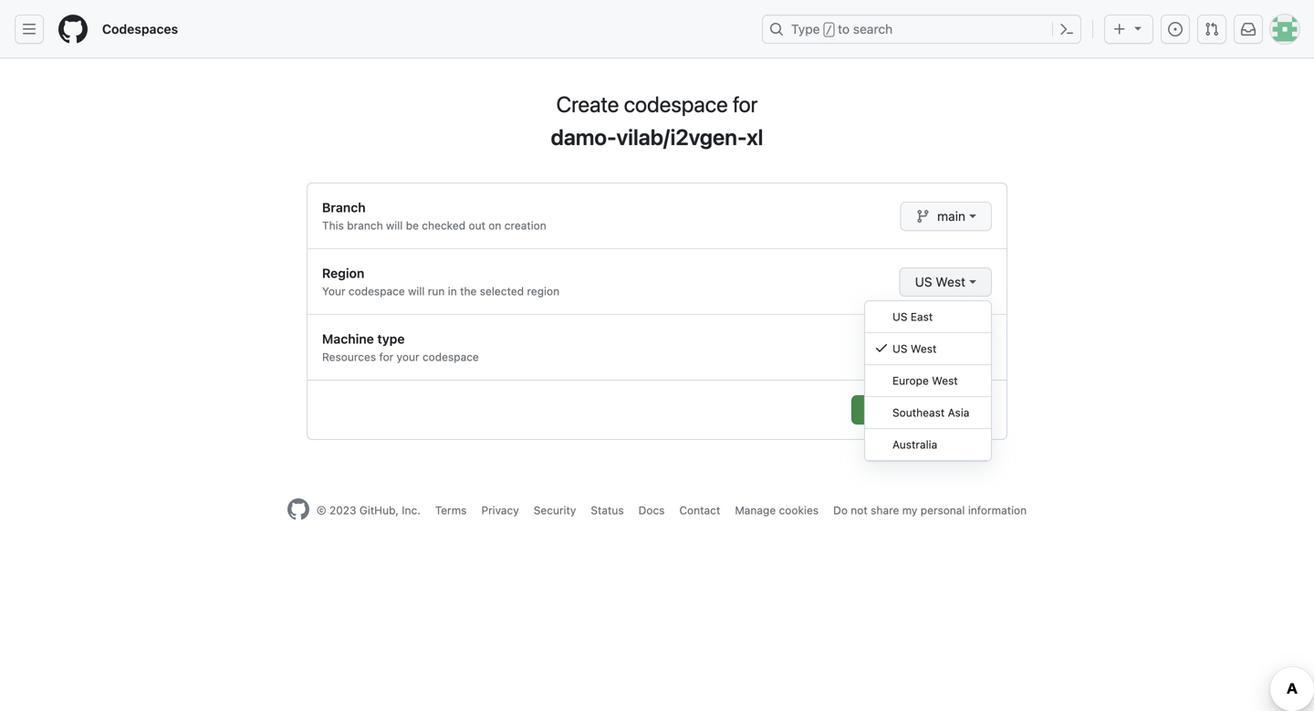Task type: vqa. For each thing, say whether or not it's contained in the screenshot.
middle the weeks
no



Task type: describe. For each thing, give the bounding box(es) containing it.
us west button
[[900, 267, 992, 297]]

create for create codespace for damo-vilab/i2vgen-xl
[[556, 91, 619, 117]]

/
[[826, 24, 832, 37]]

codespace inside create codespace for damo-vilab/i2vgen-xl
[[624, 91, 728, 117]]

my
[[902, 504, 918, 517]]

information
[[968, 504, 1027, 517]]

manage
[[735, 504, 776, 517]]

to
[[838, 21, 850, 37]]

cookies
[[779, 504, 819, 517]]

0 vertical spatial homepage image
[[58, 15, 88, 44]]

in
[[448, 285, 457, 298]]

check image
[[874, 340, 889, 355]]

vilab/i2vgen-
[[617, 124, 747, 150]]

2023
[[329, 504, 356, 517]]

github,
[[360, 504, 399, 517]]

region
[[527, 285, 560, 298]]

share
[[871, 504, 899, 517]]

security link
[[534, 504, 576, 517]]

type
[[377, 331, 405, 346]]

southeast
[[893, 406, 945, 419]]

terms
[[435, 504, 467, 517]]

issue opened image
[[1168, 22, 1183, 37]]

codespaces
[[102, 21, 178, 37]]

contact link
[[679, 504, 720, 517]]

west inside us west radio item
[[911, 342, 937, 355]]

status
[[591, 504, 624, 517]]

us west radio item
[[865, 333, 991, 365]]

xl
[[747, 124, 763, 150]]

docs
[[639, 504, 665, 517]]

2-core button
[[913, 329, 992, 359]]

do
[[833, 504, 848, 517]]

inc.
[[402, 504, 421, 517]]

will for region
[[408, 285, 425, 298]]

us inside us west 'popup button'
[[915, 274, 932, 289]]

on
[[489, 219, 501, 232]]

triangle down image
[[1131, 21, 1145, 35]]

manage cookies
[[735, 504, 819, 517]]

australia
[[893, 438, 938, 451]]

git pull request image
[[1205, 22, 1219, 37]]

1 vertical spatial homepage image
[[287, 498, 309, 520]]

privacy
[[481, 504, 519, 517]]

contact
[[679, 504, 720, 517]]

resources
[[322, 350, 376, 363]]

europe west
[[893, 374, 958, 387]]

2-
[[925, 336, 939, 351]]

search
[[853, 21, 893, 37]]

region your codespace will run in the selected region
[[322, 266, 560, 298]]

1 vertical spatial us
[[893, 310, 908, 323]]

command palette image
[[1060, 22, 1074, 37]]



Task type: locate. For each thing, give the bounding box(es) containing it.
us west inside 'popup button'
[[915, 274, 966, 289]]

will left be at top
[[386, 219, 403, 232]]

codespace inside machine type resources for your codespace
[[423, 350, 479, 363]]

© 2023 github, inc.
[[317, 504, 421, 517]]

2 vertical spatial us
[[893, 342, 908, 355]]

out
[[469, 219, 486, 232]]

east
[[911, 310, 933, 323]]

will inside region your codespace will run in the selected region
[[408, 285, 425, 298]]

create codespace
[[867, 402, 977, 417]]

for inside machine type resources for your codespace
[[379, 350, 394, 363]]

for
[[733, 91, 758, 117], [379, 350, 394, 363]]

1 horizontal spatial for
[[733, 91, 758, 117]]

0 horizontal spatial homepage image
[[58, 15, 88, 44]]

checked
[[422, 219, 466, 232]]

1 horizontal spatial create
[[867, 402, 907, 417]]

us west
[[915, 274, 966, 289], [893, 342, 937, 355]]

us west down us east
[[893, 342, 937, 355]]

1 vertical spatial for
[[379, 350, 394, 363]]

0 vertical spatial will
[[386, 219, 403, 232]]

1 vertical spatial us west
[[893, 342, 937, 355]]

1 vertical spatial west
[[911, 342, 937, 355]]

west
[[936, 274, 966, 289], [911, 342, 937, 355], [932, 374, 958, 387]]

0 vertical spatial for
[[733, 91, 758, 117]]

machine type resources for your codespace
[[322, 331, 479, 363]]

docs link
[[639, 504, 665, 517]]

damo-
[[551, 124, 617, 150]]

be
[[406, 219, 419, 232]]

codespace inside button
[[911, 402, 977, 417]]

codespace inside region your codespace will run in the selected region
[[349, 285, 405, 298]]

region
[[322, 266, 365, 281]]

us
[[915, 274, 932, 289], [893, 310, 908, 323], [893, 342, 908, 355]]

for down type
[[379, 350, 394, 363]]

1 horizontal spatial will
[[408, 285, 425, 298]]

personal
[[921, 504, 965, 517]]

not
[[851, 504, 868, 517]]

will inside branch this branch will be checked out on creation
[[386, 219, 403, 232]]

plus image
[[1113, 22, 1127, 37]]

status link
[[591, 504, 624, 517]]

0 vertical spatial west
[[936, 274, 966, 289]]

will
[[386, 219, 403, 232], [408, 285, 425, 298]]

2-core
[[925, 336, 966, 351]]

0 horizontal spatial will
[[386, 219, 403, 232]]

us west inside radio item
[[893, 342, 937, 355]]

for inside create codespace for damo-vilab/i2vgen-xl
[[733, 91, 758, 117]]

©
[[317, 504, 326, 517]]

machine
[[322, 331, 374, 346]]

us east
[[893, 310, 933, 323]]

homepage image
[[58, 15, 88, 44], [287, 498, 309, 520]]

core
[[939, 336, 966, 351]]

create codespace button
[[851, 395, 992, 424]]

0 horizontal spatial create
[[556, 91, 619, 117]]

create inside button
[[867, 402, 907, 417]]

us left east
[[893, 310, 908, 323]]

us up east
[[915, 274, 932, 289]]

west up "core"
[[936, 274, 966, 289]]

manage cookies button
[[735, 502, 819, 518]]

west right europe at the bottom right of the page
[[932, 374, 958, 387]]

branch this branch will be checked out on creation
[[322, 200, 547, 232]]

privacy link
[[481, 504, 519, 517]]

homepage image left codespaces link
[[58, 15, 88, 44]]

notifications image
[[1241, 22, 1256, 37]]

0 vertical spatial create
[[556, 91, 619, 117]]

codespaces link
[[95, 15, 185, 44]]

main
[[937, 209, 966, 224]]

will left run
[[408, 285, 425, 298]]

type / to search
[[791, 21, 893, 37]]

the
[[460, 285, 477, 298]]

security
[[534, 504, 576, 517]]

homepage image left ©
[[287, 498, 309, 520]]

us inside us west radio item
[[893, 342, 908, 355]]

1 vertical spatial will
[[408, 285, 425, 298]]

your
[[322, 285, 345, 298]]

west inside us west 'popup button'
[[936, 274, 966, 289]]

1 vertical spatial create
[[867, 402, 907, 417]]

creation
[[505, 219, 547, 232]]

run
[[428, 285, 445, 298]]

1 horizontal spatial homepage image
[[287, 498, 309, 520]]

0 vertical spatial us west
[[915, 274, 966, 289]]

will for branch
[[386, 219, 403, 232]]

git branch image
[[916, 209, 930, 224]]

branch
[[347, 219, 383, 232]]

terms link
[[435, 504, 467, 517]]

us west up east
[[915, 274, 966, 289]]

this
[[322, 219, 344, 232]]

2 vertical spatial west
[[932, 374, 958, 387]]

do not share my personal information button
[[833, 502, 1027, 518]]

create up damo-
[[556, 91, 619, 117]]

create
[[556, 91, 619, 117], [867, 402, 907, 417]]

europe
[[893, 374, 929, 387]]

asia
[[948, 406, 970, 419]]

codespace
[[624, 91, 728, 117], [349, 285, 405, 298], [423, 350, 479, 363], [911, 402, 977, 417]]

create down europe at the bottom right of the page
[[867, 402, 907, 417]]

do not share my personal information
[[833, 504, 1027, 517]]

create inside create codespace for damo-vilab/i2vgen-xl
[[556, 91, 619, 117]]

0 horizontal spatial for
[[379, 350, 394, 363]]

branch
[[322, 200, 366, 215]]

southeast asia
[[893, 406, 970, 419]]

selected
[[480, 285, 524, 298]]

0 vertical spatial us
[[915, 274, 932, 289]]

west left "core"
[[911, 342, 937, 355]]

type
[[791, 21, 820, 37]]

create codespace for damo-vilab/i2vgen-xl
[[551, 91, 763, 150]]

your
[[397, 350, 419, 363]]

create for create codespace
[[867, 402, 907, 417]]

us right check "icon"
[[893, 342, 908, 355]]

for up xl
[[733, 91, 758, 117]]



